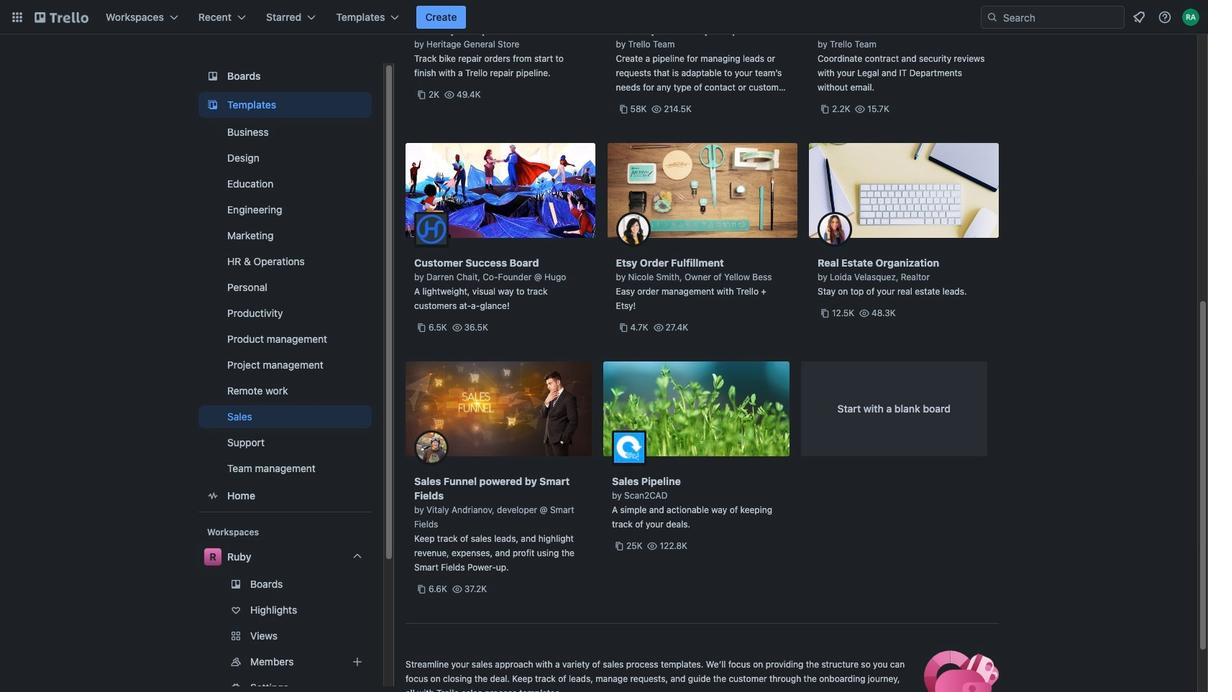 Task type: vqa. For each thing, say whether or not it's contained in the screenshot.
Darren Chait, Co-Founder @ Hugo image
yes



Task type: locate. For each thing, give the bounding box(es) containing it.
forward image
[[369, 628, 386, 645], [369, 680, 386, 693]]

forward image up forward image
[[369, 628, 386, 645]]

darren chait, co-founder @ hugo image
[[414, 212, 449, 247]]

2 forward image from the top
[[369, 680, 386, 693]]

loida velasquez, realtor image
[[818, 212, 853, 247]]

search image
[[987, 12, 999, 23]]

template board image
[[204, 96, 222, 114]]

sales icon image
[[906, 642, 999, 693]]

0 vertical spatial forward image
[[369, 628, 386, 645]]

open information menu image
[[1158, 10, 1173, 24]]

primary element
[[0, 0, 1209, 35]]

home image
[[204, 488, 222, 505]]

forward image
[[369, 654, 386, 671]]

1 vertical spatial forward image
[[369, 680, 386, 693]]

0 notifications image
[[1131, 9, 1148, 26]]

back to home image
[[35, 6, 88, 29]]

forward image down forward image
[[369, 680, 386, 693]]



Task type: describe. For each thing, give the bounding box(es) containing it.
scan2cad image
[[612, 431, 647, 465]]

vitaly andrianov, developer @ smart fields image
[[414, 431, 449, 465]]

1 forward image from the top
[[369, 628, 386, 645]]

ruby anderson (rubyanderson7) image
[[1183, 9, 1200, 26]]

board image
[[204, 68, 222, 85]]

nicole smith, owner of yellow bess image
[[616, 212, 651, 247]]

Search field
[[999, 7, 1124, 27]]

add image
[[349, 654, 366, 671]]



